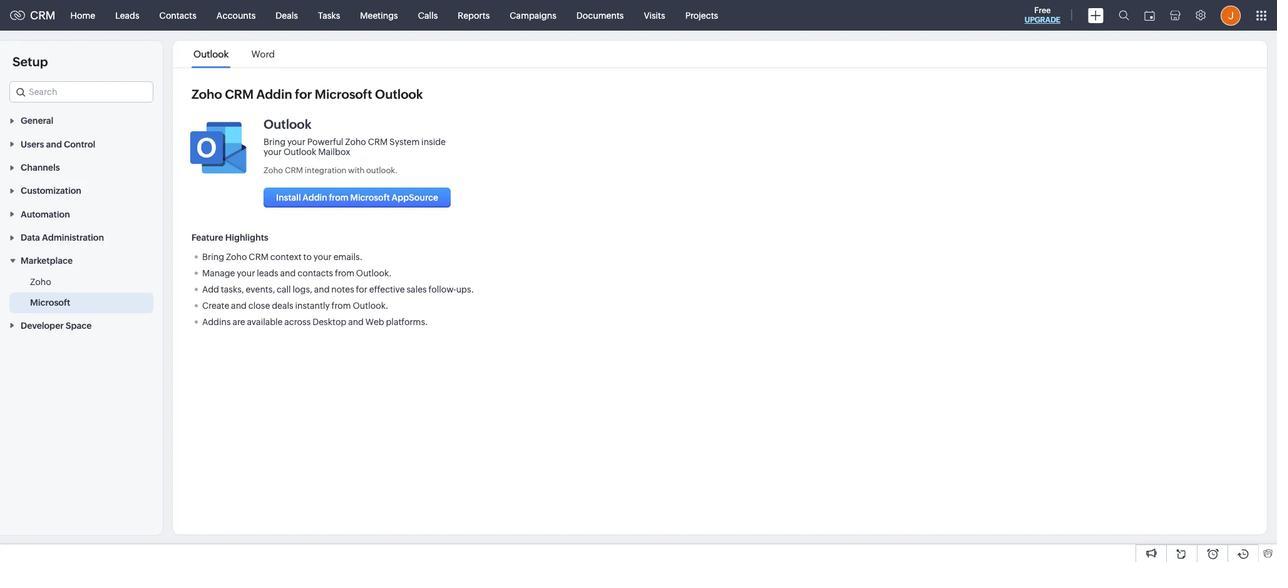 Task type: describe. For each thing, give the bounding box(es) containing it.
zoho crm addin for microsoft outlook
[[192, 87, 423, 101]]

deals
[[276, 10, 298, 20]]

ups.
[[456, 285, 474, 295]]

feature highlights
[[192, 233, 268, 243]]

marketplace button
[[0, 249, 163, 273]]

microsoft link
[[30, 297, 70, 310]]

tasks,
[[221, 285, 244, 295]]

desktop
[[313, 317, 346, 327]]

visits link
[[634, 0, 675, 30]]

call
[[277, 285, 291, 295]]

0 vertical spatial microsoft
[[315, 87, 372, 101]]

your right "to"
[[314, 252, 332, 262]]

your up install
[[264, 147, 282, 157]]

for inside bring zoho crm context to your emails. manage your leads and contacts from outlook. add tasks, events, call logs, and notes for effective sales follow-ups. create and close deals instantly from outlook. addins are available across desktop and web platforms.
[[356, 285, 367, 295]]

install
[[276, 193, 301, 203]]

mailbox
[[318, 147, 350, 157]]

microsoft inside button
[[350, 193, 390, 203]]

automation button
[[0, 202, 163, 226]]

bring zoho crm context to your emails. manage your leads and contacts from outlook. add tasks, events, call logs, and notes for effective sales follow-ups. create and close deals instantly from outlook. addins are available across desktop and web platforms.
[[202, 252, 474, 327]]

channels button
[[0, 156, 163, 179]]

setup
[[13, 54, 48, 69]]

1 vertical spatial outlook.
[[353, 301, 388, 311]]

customization button
[[0, 179, 163, 202]]

feature
[[192, 233, 223, 243]]

system
[[389, 137, 420, 147]]

calendar image
[[1144, 10, 1155, 20]]

general button
[[0, 109, 163, 132]]

marketplace
[[21, 256, 73, 266]]

and inside dropdown button
[[46, 139, 62, 149]]

zoho for zoho
[[30, 278, 51, 288]]

crm left home
[[30, 9, 55, 22]]

home
[[70, 10, 95, 20]]

addin inside the install addin from microsoft appsource button
[[303, 193, 327, 203]]

events,
[[246, 285, 275, 295]]

addins
[[202, 317, 231, 327]]

deals
[[272, 301, 293, 311]]

highlights
[[225, 233, 268, 243]]

accounts link
[[207, 0, 266, 30]]

list containing outlook
[[182, 41, 286, 68]]

tasks
[[318, 10, 340, 20]]

close
[[248, 301, 270, 311]]

calls
[[418, 10, 438, 20]]

search image
[[1119, 10, 1129, 21]]

search element
[[1111, 0, 1137, 31]]

zoho crm integration with outlook.
[[264, 166, 398, 175]]

projects link
[[675, 0, 728, 30]]

marketplace region
[[0, 273, 163, 314]]

create menu image
[[1088, 8, 1104, 23]]

leads link
[[105, 0, 149, 30]]

leads
[[115, 10, 139, 20]]

and up are
[[231, 301, 247, 311]]

control
[[64, 139, 95, 149]]

meetings link
[[350, 0, 408, 30]]

add
[[202, 285, 219, 295]]

outlook down accounts link
[[193, 49, 229, 59]]

deals link
[[266, 0, 308, 30]]

zoho for zoho crm addin for microsoft outlook
[[192, 87, 222, 101]]

emails.
[[333, 252, 363, 262]]

and down contacts
[[314, 285, 330, 295]]

appsource
[[392, 193, 438, 203]]

accounts
[[217, 10, 256, 20]]

free
[[1034, 6, 1051, 15]]

0 vertical spatial outlook.
[[356, 269, 392, 279]]

outlook up system on the left top of the page
[[375, 87, 423, 101]]

free upgrade
[[1025, 6, 1061, 24]]

users and control
[[21, 139, 95, 149]]

users and control button
[[0, 132, 163, 156]]

leads
[[257, 269, 278, 279]]

bring inside outlook bring your powerful zoho crm system inside your outlook mailbox
[[264, 137, 286, 147]]

upgrade
[[1025, 16, 1061, 24]]



Task type: locate. For each thing, give the bounding box(es) containing it.
for
[[295, 87, 312, 101], [356, 285, 367, 295]]

notes
[[331, 285, 354, 295]]

contacts link
[[149, 0, 207, 30]]

zoho down outlook link
[[192, 87, 222, 101]]

powerful
[[307, 137, 343, 147]]

profile image
[[1221, 5, 1241, 25]]

zoho down marketplace
[[30, 278, 51, 288]]

crm
[[30, 9, 55, 22], [225, 87, 254, 101], [368, 137, 388, 147], [285, 166, 303, 175], [249, 252, 269, 262]]

outlook
[[193, 49, 229, 59], [375, 87, 423, 101], [264, 117, 312, 131], [284, 147, 316, 157]]

zoho down feature highlights
[[226, 252, 247, 262]]

crm up install
[[285, 166, 303, 175]]

reports link
[[448, 0, 500, 30]]

space
[[66, 321, 92, 331]]

for right notes
[[356, 285, 367, 295]]

0 vertical spatial addin
[[256, 87, 292, 101]]

word
[[251, 49, 275, 59]]

addin right install
[[303, 193, 327, 203]]

crm left system on the left top of the page
[[368, 137, 388, 147]]

documents
[[577, 10, 624, 20]]

1 vertical spatial bring
[[202, 252, 224, 262]]

outlook.
[[366, 166, 398, 175]]

zoho inside outlook bring your powerful zoho crm system inside your outlook mailbox
[[345, 137, 366, 147]]

data
[[21, 233, 40, 243]]

from
[[329, 193, 349, 203], [335, 269, 354, 279], [332, 301, 351, 311]]

across
[[284, 317, 311, 327]]

zoho link
[[30, 276, 51, 289]]

crm up leads
[[249, 252, 269, 262]]

word link
[[249, 49, 277, 59]]

1 vertical spatial addin
[[303, 193, 327, 203]]

context
[[270, 252, 302, 262]]

your up tasks,
[[237, 269, 255, 279]]

create
[[202, 301, 229, 311]]

1 horizontal spatial for
[[356, 285, 367, 295]]

are
[[233, 317, 245, 327]]

microsoft up outlook bring your powerful zoho crm system inside your outlook mailbox
[[315, 87, 372, 101]]

logs,
[[293, 285, 312, 295]]

from down notes
[[332, 301, 351, 311]]

your
[[287, 137, 305, 147], [264, 147, 282, 157], [314, 252, 332, 262], [237, 269, 255, 279]]

available
[[247, 317, 283, 327]]

bring inside bring zoho crm context to your emails. manage your leads and contacts from outlook. add tasks, events, call logs, and notes for effective sales follow-ups. create and close deals instantly from outlook. addins are available across desktop and web platforms.
[[202, 252, 224, 262]]

meetings
[[360, 10, 398, 20]]

inside
[[421, 137, 446, 147]]

0 vertical spatial bring
[[264, 137, 286, 147]]

1 vertical spatial microsoft
[[350, 193, 390, 203]]

projects
[[685, 10, 718, 20]]

zoho up 'with'
[[345, 137, 366, 147]]

addin
[[256, 87, 292, 101], [303, 193, 327, 203]]

crm inside outlook bring your powerful zoho crm system inside your outlook mailbox
[[368, 137, 388, 147]]

for up powerful
[[295, 87, 312, 101]]

from inside button
[[329, 193, 349, 203]]

home link
[[60, 0, 105, 30]]

1 vertical spatial for
[[356, 285, 367, 295]]

0 vertical spatial for
[[295, 87, 312, 101]]

users
[[21, 139, 44, 149]]

platforms.
[[386, 317, 428, 327]]

microsoft inside marketplace region
[[30, 298, 70, 308]]

profile element
[[1213, 0, 1248, 30]]

crm inside bring zoho crm context to your emails. manage your leads and contacts from outlook. add tasks, events, call logs, and notes for effective sales follow-ups. create and close deals instantly from outlook. addins are available across desktop and web platforms.
[[249, 252, 269, 262]]

zoho inside bring zoho crm context to your emails. manage your leads and contacts from outlook. add tasks, events, call logs, and notes for effective sales follow-ups. create and close deals instantly from outlook. addins are available across desktop and web platforms.
[[226, 252, 247, 262]]

1 horizontal spatial addin
[[303, 193, 327, 203]]

developer
[[21, 321, 64, 331]]

campaigns
[[510, 10, 556, 20]]

your left powerful
[[287, 137, 305, 147]]

documents link
[[566, 0, 634, 30]]

bring up manage
[[202, 252, 224, 262]]

2 vertical spatial microsoft
[[30, 298, 70, 308]]

calls link
[[408, 0, 448, 30]]

0 vertical spatial from
[[329, 193, 349, 203]]

and left web
[[348, 317, 364, 327]]

bring
[[264, 137, 286, 147], [202, 252, 224, 262]]

list
[[182, 41, 286, 68]]

to
[[303, 252, 312, 262]]

1 vertical spatial from
[[335, 269, 354, 279]]

campaigns link
[[500, 0, 566, 30]]

zoho up install
[[264, 166, 283, 175]]

visits
[[644, 10, 665, 20]]

zoho inside marketplace region
[[30, 278, 51, 288]]

outlook.
[[356, 269, 392, 279], [353, 301, 388, 311]]

administration
[[42, 233, 104, 243]]

1 horizontal spatial bring
[[264, 137, 286, 147]]

None field
[[9, 81, 153, 103]]

developer space
[[21, 321, 92, 331]]

bring left powerful
[[264, 137, 286, 147]]

0 horizontal spatial for
[[295, 87, 312, 101]]

follow-
[[429, 285, 456, 295]]

developer space button
[[0, 314, 163, 337]]

addin down 'word'
[[256, 87, 292, 101]]

integration
[[305, 166, 347, 175]]

data administration
[[21, 233, 104, 243]]

create menu element
[[1081, 0, 1111, 30]]

and down context
[[280, 269, 296, 279]]

microsoft down zoho link
[[30, 298, 70, 308]]

data administration button
[[0, 226, 163, 249]]

microsoft down outlook.
[[350, 193, 390, 203]]

from down the zoho crm integration with outlook.
[[329, 193, 349, 203]]

web
[[366, 317, 384, 327]]

outlook. up effective
[[356, 269, 392, 279]]

outlook link
[[192, 49, 231, 59]]

effective
[[369, 285, 405, 295]]

contacts
[[159, 10, 196, 20]]

channels
[[21, 163, 60, 173]]

contacts
[[298, 269, 333, 279]]

0 horizontal spatial addin
[[256, 87, 292, 101]]

crm down the word link
[[225, 87, 254, 101]]

sales
[[407, 285, 427, 295]]

outlook up integration
[[284, 147, 316, 157]]

install addin from microsoft appsource
[[276, 193, 438, 203]]

from up notes
[[335, 269, 354, 279]]

install addin from microsoft appsource button
[[264, 188, 451, 208]]

outlook. up web
[[353, 301, 388, 311]]

0 horizontal spatial bring
[[202, 252, 224, 262]]

outlook bring your powerful zoho crm system inside your outlook mailbox
[[264, 117, 446, 157]]

and right users
[[46, 139, 62, 149]]

instantly
[[295, 301, 330, 311]]

crm link
[[10, 9, 55, 22]]

general
[[21, 116, 53, 126]]

reports
[[458, 10, 490, 20]]

2 vertical spatial from
[[332, 301, 351, 311]]

tasks link
[[308, 0, 350, 30]]

Search text field
[[10, 82, 153, 102]]

with
[[348, 166, 365, 175]]

automation
[[21, 210, 70, 220]]

outlook down zoho crm addin for microsoft outlook
[[264, 117, 312, 131]]

zoho for zoho crm integration with outlook.
[[264, 166, 283, 175]]

and
[[46, 139, 62, 149], [280, 269, 296, 279], [314, 285, 330, 295], [231, 301, 247, 311], [348, 317, 364, 327]]

customization
[[21, 186, 81, 196]]

manage
[[202, 269, 235, 279]]



Task type: vqa. For each thing, say whether or not it's contained in the screenshot.
Call
yes



